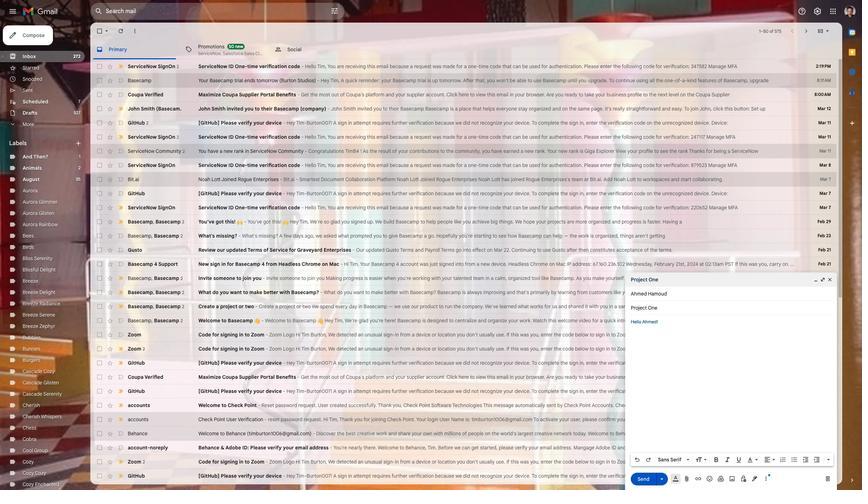Task type: vqa. For each thing, say whether or not it's contained in the screenshot.


Task type: locate. For each thing, give the bounding box(es) containing it.
big
[[491, 219, 498, 225]]

usually for 536544
[[480, 332, 495, 338]]

7 inside the labels navigation
[[78, 99, 81, 104]]

2 horizontal spatial at
[[700, 261, 705, 267]]

50 inside promotions, 50 new messages, tab
[[229, 44, 234, 49]]

3 logo from the top
[[283, 459, 295, 465]]

creative down 'joining'
[[357, 431, 375, 437]]

thank down created
[[340, 417, 353, 423]]

1 horizontal spatial have
[[492, 148, 503, 154]]

1 vertical spatial 23
[[827, 459, 832, 465]]

more
[[576, 219, 588, 225]]

best up formatting options toolbar
[[727, 431, 737, 437]]

[github] for 30th row from the top
[[199, 473, 220, 479]]

discard draft ‪(⌘⇧d)‬ image
[[825, 476, 832, 483]]

0 vertical spatial next
[[658, 92, 668, 98]]

0 vertical spatial portal
[[260, 92, 275, 98]]

2 adobe from the left
[[596, 445, 611, 451]]

use right able
[[534, 77, 542, 84]]

more email options image
[[131, 28, 139, 35]]

as down address:
[[577, 275, 582, 282]]

3 attempt from the top
[[354, 360, 371, 366]]

2 gusto from the left
[[386, 247, 399, 253]]

do up welcome to basecamp
[[213, 289, 219, 296]]

our right review
[[217, 247, 225, 253]]

3 github from the top
[[128, 360, 145, 366]]

supplier for 29th row from the bottom
[[407, 92, 425, 98]]

mfa for hello tim, you are receiving this email because a request was made for a one-time code that can be used for authentication. please enter the following code for verification: 247117 manage mfa
[[726, 134, 736, 140]]

video
[[579, 318, 592, 324]]

take up same
[[585, 92, 595, 98]]

progress up things
[[622, 219, 642, 225]]

row containing gusto
[[90, 243, 837, 257]]

2 jan from the top
[[818, 459, 826, 465]]

hello for hello tim, you are receiving this email because a request was made for a one-time code that can be used for authentication. please enter the following code for verification: 347582 manage mfa
[[305, 63, 316, 70]]

cherish for cherish whispers
[[23, 414, 40, 420]]

will for 737005
[[673, 346, 680, 352]]

one- for servicenow id one-time verification code - hello tim, you are receiving this email because a request was made for a one-time code that can be used for authentication. please enter the following code for verification: 247117 manage mfa
[[235, 134, 247, 140]]

github 2
[[128, 120, 149, 126]]

what up the spend
[[324, 289, 336, 296]]

1 vertical spatial don't
[[467, 346, 478, 352]]

(basecam.
[[156, 106, 182, 112]]

1 complete from the top
[[539, 120, 560, 126]]

supplier
[[239, 92, 259, 98], [712, 92, 731, 98], [239, 374, 259, 381], [712, 374, 731, 381]]

1 horizontal spatial what
[[324, 289, 336, 296]]

collaboration
[[346, 176, 376, 183]]

2 vertical spatial logo
[[283, 459, 295, 465]]

you're left here!
[[370, 318, 384, 324]]

below for 536544
[[576, 332, 589, 338]]

location for zoom logo hi tim burton, we detected an unusual sign-in from a device or location you don't usually use. if this was you, enter the code below to sign in to zoom. 697091 the code will expire in 10
[[438, 459, 456, 465]]

10
[[702, 332, 707, 338], [702, 346, 707, 352], [701, 459, 706, 465]]

not down the john smith invited you to their basecamp (company) - john smith invited you to their basecamp basecamp is a place that helps everyone stay organized and on the same page. it's really straightforward and easy. to join john, click this button: set up
[[472, 120, 479, 126]]

labels heading
[[9, 140, 75, 147]]

2 attempt from the top
[[354, 190, 371, 197]]

0 vertical spatial feb 21
[[819, 247, 832, 253]]

4 in, from the top
[[580, 388, 585, 395]]

made for hello tim, you are receiving this email because a request was made for a one-time code that can be used for authentication. please enter the following code for verification: 347582 manage mfa
[[443, 63, 456, 70]]

zephyr
[[39, 323, 55, 330]]

reminder:
[[359, 77, 380, 84]]

2 rank from the left
[[569, 148, 579, 154]]

1 vertical spatial usually
[[480, 346, 495, 352]]

1 there. from the left
[[364, 445, 377, 451]]

1 horizontal spatial people
[[469, 431, 484, 437]]

2 someone from the left
[[280, 275, 301, 282]]

here up 'welcome to check point - reset password request. user created successfully. thank you, check point software technologies this message automatically sent by check point accounts. check point software technologies ltd. all'
[[459, 374, 469, 381]]

led
[[711, 289, 718, 296]]

0 vertical spatial below
[[576, 332, 589, 338]]

[github] please verify your device - hey tim-burton007! a sign in attempt requires further verification because we did not recognize your device. to complete the sign in, enter the verification code on the unrecognized device. device: down "code for signing in to zoom - zoom logo hi tim burton, we detected an unusual sign-in from a device or location you don't usually use. if this was you, enter the code below to sign in to zoom. 737005 the code will expire in 10"
[[199, 360, 729, 366]]

👋 image
[[318, 318, 324, 324]]

3 complete from the top
[[539, 360, 560, 366]]

2 headless from the left
[[509, 261, 529, 267]]

platform up successfully.
[[366, 374, 385, 381]]

detected for zoom logo hi tim burton, we detected an unusual sign-in from a device or location you don't usually use. if this was you, enter the code below to sign in to zoom. 536544 the code will expire in 10
[[337, 332, 357, 338]]

birds
[[23, 244, 34, 251]]

2 browser. from the top
[[527, 374, 546, 381]]

will for 536544
[[673, 332, 680, 338]]

25 row from the top
[[90, 399, 837, 413]]

graveyard
[[297, 247, 323, 253]]

better
[[264, 289, 279, 296], [385, 289, 398, 296]]

20 ‌ from the left
[[699, 247, 699, 253]]

1 github from the top
[[128, 120, 145, 126]]

1 horizontal spatial someone
[[280, 275, 301, 282]]

insert emoji ‪(⌘⇧2)‬ image
[[707, 476, 714, 483]]

email up result
[[377, 134, 389, 140]]

5 github from the top
[[128, 473, 145, 479]]

basecamp , basecamp 2 for what's
[[128, 233, 183, 239]]

we down noah lott joined rogue enterprises - bit.ai - smartest document collaboration platform noah lott joined rogue enterprises noah lott has joined rogue enterprises's team at bit.ai. add noah lott to workspaces and start collaborating.
[[456, 190, 462, 197]]

1 horizontal spatial nearly
[[709, 445, 723, 451]]

view down that,
[[476, 92, 486, 98]]

0 vertical spatial cherish
[[23, 402, 40, 409]]

23 ‌ from the left
[[703, 247, 703, 253]]

None search field
[[90, 3, 345, 20]]

0 vertical spatial 50
[[764, 28, 769, 34]]

zoom 2
[[128, 346, 145, 352], [128, 459, 145, 465]]

john,
[[700, 106, 713, 112]]

did for tenth row from the bottom of the main content containing promotions
[[464, 360, 471, 366]]

expire for zoom logo hi tim burton, we detected an unusual sign-in from a device or location you don't usually use. if this was you, enter the code below to sign in to zoom. 536544 the code will expire in 10
[[681, 332, 695, 338]]

1 vertical spatial get
[[472, 445, 479, 451]]

Message Body text field
[[631, 319, 832, 452]]

are up congratulations
[[337, 134, 344, 140]]

0 horizontal spatial we're
[[310, 219, 323, 225]]

6 cell from the top
[[812, 360, 837, 367]]

following up view
[[622, 134, 643, 140]]

one- for hello tim, you are receiving this email because a request was made for a one-time code that can be used for authentication. please enter the following code for verification: 879523 manage mfa
[[468, 162, 479, 169]]

0 vertical spatial get
[[674, 318, 682, 324]]

two up welcome to basecamp
[[245, 304, 254, 310]]

3 tim- from the top
[[297, 360, 307, 366]]

hello up ago,
[[305, 205, 316, 211]]

that for 220652
[[503, 205, 512, 211]]

2 verified from the top
[[145, 374, 164, 381]]

1 vertical spatial jan
[[818, 459, 826, 465]]

location down before
[[438, 459, 456, 465]]

breeze for breeze delight
[[23, 289, 38, 296]]

👋 image
[[254, 318, 260, 324]]

1 are from the top
[[547, 92, 555, 98]]

check
[[228, 402, 243, 409], [404, 402, 418, 409], [564, 402, 579, 409], [616, 402, 630, 409], [199, 417, 213, 423], [388, 417, 402, 423]]

2 🙌 image from the left
[[283, 219, 289, 225]]

aurora for aurora glisten
[[23, 210, 38, 217]]

aurora rainbow
[[23, 222, 58, 228]]

behance down email:
[[616, 431, 636, 437]]

more send options image
[[659, 476, 666, 483]]

22.
[[504, 247, 511, 253]]

ip
[[567, 261, 572, 267]]

hello up studios)
[[305, 63, 316, 70]]

timb4
[[345, 148, 359, 154]]

gusto left after
[[553, 247, 566, 253]]

if for 737005
[[507, 346, 510, 352]]

breeze down blissful
[[23, 278, 38, 284]]

0 vertical spatial what
[[338, 233, 349, 239]]

2 creative from the left
[[535, 431, 553, 437]]

mfa up basecamp,
[[728, 63, 738, 70]]

accounts for check point user verification
[[128, 417, 149, 423]]

2 4 from the left
[[262, 261, 265, 267]]

thanks
[[690, 148, 706, 154]]

profile for 29th row from the bottom
[[628, 92, 643, 98]]

zoom. left 737005
[[618, 346, 632, 352]]

want up day
[[354, 289, 364, 296]]

1 authentication. from the top
[[550, 63, 583, 70]]

things
[[621, 233, 634, 239]]

nearly
[[349, 445, 363, 451], [709, 445, 723, 451]]

new
[[199, 261, 209, 267]]

snoozed link
[[23, 76, 42, 82]]

verification: up start at the top right of the page
[[664, 162, 690, 169]]

2 zoom 2 from the top
[[128, 459, 145, 465]]

1 horizontal spatial enterprises
[[324, 247, 352, 253]]

one- for hello tim, you are receiving this email because a request was made for a one-time code that can be used for authentication. please enter the following code for verification: 247117 manage mfa
[[468, 134, 479, 140]]

a for 27th row from the bottom
[[334, 120, 337, 126]]

code for code for signing in to zoom - zoom logo hi tim burton, we detected an unusual sign-in from a device or location you don't usually use. if this was you, enter the code below to sign in to zoom. 697091 the code will expire in 10
[[199, 459, 211, 465]]

basecamp. up subject field
[[734, 289, 759, 296]]

1 breeze from the top
[[23, 278, 38, 284]]

main content
[[90, 23, 843, 490]]

0 vertical spatial zoom 2
[[128, 346, 145, 352]]

indent less ‪(⌘[)‬ image
[[803, 457, 810, 464]]

don't for 697091
[[467, 459, 478, 465]]

the for 737005
[[651, 346, 659, 352]]

that for 247117
[[503, 134, 512, 140]]

adobe right &
[[226, 445, 241, 451]]

one-
[[235, 63, 247, 70], [235, 134, 247, 140], [235, 162, 247, 169], [235, 205, 247, 211]]

here up place at top right
[[459, 92, 469, 98]]

2 recognize from the top
[[481, 190, 503, 197]]

a-
[[683, 77, 688, 84]]

1 use. from the top
[[496, 332, 506, 338]]

usually for 697091
[[480, 459, 495, 465]]

tab list
[[843, 23, 863, 465], [90, 40, 843, 59]]

2 servicenow signon from the top
[[128, 205, 175, 211]]

1 horizontal spatial missing?
[[259, 233, 278, 239]]

16 row from the top
[[90, 271, 837, 285]]

8
[[829, 163, 832, 168]]

making up the spend
[[326, 275, 342, 282]]

signed right just
[[439, 261, 454, 267]]

cascade up cherish link
[[23, 391, 42, 398]]

zoom. for 737005
[[618, 346, 632, 352]]

search mail image
[[93, 5, 105, 18]]

12 ‌ from the left
[[689, 247, 689, 253]]

0 vertical spatial location
[[438, 332, 456, 338]]

acceptance
[[617, 247, 643, 253]]

2 horizontal spatial rank
[[679, 148, 689, 154]]

aurora for aurora rainbow
[[23, 222, 38, 228]]

email up build
[[377, 205, 389, 211]]

0 vertical spatial 10
[[702, 332, 707, 338]]

are for hello tim, you are receiving this email because a request was made for a one-time code that can be used for authentication. please enter the following code for verification: 879523 manage mfa
[[337, 162, 344, 169]]

mfa for hello tim, you are receiving this email because a request was made for a one-time code that can be used for authentication. please enter the following code for verification: 879523 manage mfa
[[728, 162, 738, 169]]

2 following from the top
[[622, 134, 643, 140]]

0 vertical spatial glisten
[[39, 210, 54, 217]]

2 mac from the left
[[557, 261, 566, 267]]

sans
[[659, 457, 670, 463]]

13 row from the top
[[90, 229, 837, 243]]

25 ‌ from the left
[[705, 247, 705, 253]]

following up things
[[622, 205, 643, 211]]

is
[[428, 77, 431, 84], [451, 106, 454, 112], [580, 148, 584, 154], [643, 219, 647, 225], [591, 233, 594, 239], [365, 275, 368, 282], [463, 289, 466, 296], [423, 318, 426, 324], [665, 431, 668, 437]]

2 level from the top
[[669, 374, 680, 381]]

cherish whispers link
[[23, 414, 62, 420]]

cascade for cascade glisten
[[23, 380, 42, 386]]

their
[[261, 106, 273, 112], [389, 106, 400, 112], [715, 431, 726, 437]]

primary tab
[[90, 40, 179, 59]]

that up won't
[[503, 63, 512, 70]]

feb 21 down feb 23
[[819, 247, 832, 253]]

close image
[[828, 277, 834, 283]]

🙌 image left you've
[[237, 219, 243, 225]]

don't for 737005
[[467, 346, 478, 352]]

glisten for aurora glisten
[[39, 210, 54, 217]]

0 vertical spatial servicenow signon
[[128, 162, 175, 169]]

3 burton007! from the top
[[307, 360, 332, 366]]

what's missing? - what's missing? a few days ago, we asked what prompted you to give basecamp a go. hopefully you're starting to see how basecamp can help — the work is organized, things aren't getting
[[199, 233, 666, 239]]

1 vertical spatial expire
[[682, 346, 695, 352]]

0 horizontal spatial making
[[326, 275, 342, 282]]

this! right you've
[[272, 219, 282, 225]]

0 vertical spatial —
[[564, 233, 569, 239]]

1 vertical spatial cherish
[[23, 414, 40, 420]]

2 zoom. from the top
[[618, 346, 632, 352]]

1 vertical spatial our
[[637, 431, 646, 437]]

1 horizontal spatial 1
[[760, 28, 761, 34]]

pop out image
[[821, 277, 826, 283]]

0 vertical spatial making
[[326, 275, 342, 282]]

want
[[230, 289, 242, 296], [354, 289, 364, 296]]

more options image
[[765, 476, 769, 483]]

what's down you've
[[242, 233, 258, 239]]

quick left introduction.
[[604, 318, 617, 324]]

0 horizontal spatial want
[[230, 289, 242, 296]]

1 an from the top
[[358, 332, 364, 338]]

please down world's
[[499, 445, 514, 451]]

insert signature image
[[752, 476, 759, 483]]

noreply
[[150, 445, 168, 451]]

0 horizontal spatial do
[[213, 289, 219, 296]]

updated down prompted
[[366, 247, 385, 253]]

manage up being
[[707, 134, 725, 140]]

hello for hello tim, you are receiving this email because a request was made for a one-time code that can be used for authentication. please enter the following code for verification: 879523 manage mfa
[[305, 162, 316, 169]]

23 down '29'
[[827, 233, 832, 239]]

1 vertical spatial platform
[[366, 374, 385, 381]]

one- for hello tim, you are receiving this email because a request was made for a one-time code that can be used for authentication. please enter the following code for verification: 347582 manage mfa
[[468, 63, 479, 70]]

unrecognized
[[663, 120, 694, 126], [663, 190, 694, 197], [663, 360, 694, 366], [663, 388, 694, 395], [663, 473, 694, 479]]

burton, for zoom logo hi tim burton, we detected an unusual sign-in from a device or location you don't usually use. if this was you, enter the code below to sign in to zoom. 697091 the code will expire in 10
[[311, 459, 327, 465]]

we're for glad
[[345, 318, 358, 324]]

3 aurora from the top
[[23, 210, 38, 217]]

here!
[[385, 318, 396, 324]]

1 vertical spatial jan 23
[[818, 473, 832, 479]]

there. up formatting options toolbar
[[724, 445, 737, 451]]

0 horizontal spatial 50
[[229, 44, 234, 49]]

2 github from the top
[[128, 190, 145, 197]]

cell
[[812, 289, 837, 296], [812, 303, 837, 310], [812, 317, 837, 324], [812, 331, 837, 339], [812, 346, 837, 353], [812, 360, 837, 367], [812, 374, 837, 381], [812, 388, 837, 395], [812, 402, 837, 409], [812, 416, 837, 423], [812, 430, 837, 437]]

don't down behance & adobe id: please verify your email address - you're nearly there. welcome to behance, tim. before we can get started, please verify your email address. mangage adobe id and password behance faq/help you're nearly there. welcome to behance
[[467, 459, 478, 465]]

0 horizontal spatial trial
[[235, 77, 243, 84]]

1 horizontal spatial headless
[[509, 261, 529, 267]]

cascade cozy
[[23, 369, 55, 375]]

at
[[585, 176, 589, 183], [700, 261, 705, 267], [626, 275, 630, 282]]

one- up you have a new rank in servicenow community - congratulations timb4 ! as the result of your contributions to the community, you have earned a new rank. your new rank is giga explorer view your profile to see the rank thanks for being a servicenow
[[468, 134, 479, 140]]

insert link ‪(⌘k)‬ image
[[695, 476, 702, 483]]

0 horizontal spatial headless
[[279, 261, 301, 267]]

23 row from the top
[[90, 370, 837, 384]]

0 horizontal spatial please
[[499, 445, 514, 451]]

0 horizontal spatial thank
[[340, 417, 353, 423]]

please
[[585, 63, 600, 70], [221, 120, 237, 126], [585, 134, 600, 140], [585, 162, 600, 169], [221, 190, 237, 197], [585, 205, 600, 211], [221, 360, 237, 366], [221, 388, 237, 395], [250, 445, 266, 451], [221, 473, 237, 479]]

mar 7
[[821, 177, 832, 182], [820, 191, 832, 196], [820, 205, 832, 210]]

what right asked on the left of page
[[338, 233, 349, 239]]

place
[[459, 106, 472, 112]]

2 horizontal spatial gusto
[[553, 247, 566, 253]]

1 horizontal spatial want
[[354, 289, 364, 296]]

gmail image
[[23, 4, 61, 18]]

serenity up blissful delight link
[[34, 255, 52, 262]]

14 ‌ from the left
[[691, 247, 691, 253]]

ahmed!
[[643, 319, 659, 325]]

0 vertical spatial click
[[447, 92, 458, 98]]

17 ‌ from the left
[[695, 247, 695, 253]]

5 basecamp , basecamp 2 from the top
[[128, 303, 184, 310]]

1 supplier from the top
[[407, 92, 425, 98]]

sign- for zoom logo hi tim burton, we detected an unusual sign-in from a device or location you don't usually use. if this was you, enter the code below to sign in to zoom. 737005 the code will expire in 10
[[384, 346, 395, 352]]

breeze up breeze serene link
[[23, 301, 38, 307]]

Subject field
[[631, 305, 832, 312]]

1 vertical spatial next
[[658, 374, 668, 381]]

2 vertical spatial like
[[614, 289, 622, 296]]

1 left 575 at the top
[[760, 28, 761, 34]]

0 vertical spatial glad
[[331, 219, 341, 225]]

verification: for 879523
[[664, 162, 690, 169]]

row containing account-noreply
[[90, 441, 837, 455]]

3 requires from the top
[[372, 360, 391, 366]]

spend
[[320, 304, 334, 310]]

account. down "code for signing in to zoom - zoom logo hi tim burton, we detected an unusual sign-in from a device or location you don't usually use. if this was you, enter the code below to sign in to zoom. 737005 the code will expire in 10"
[[426, 374, 446, 381]]

timburton1006@gmail.com
[[472, 417, 533, 423]]

1 inside the labels navigation
[[79, 154, 81, 159]]

manage
[[709, 63, 727, 70], [707, 134, 725, 140], [709, 162, 727, 169], [710, 205, 728, 211]]

our down prompted
[[356, 247, 365, 253]]

delight for breeze delight
[[39, 289, 55, 296]]

row
[[90, 59, 837, 73], [90, 73, 837, 88], [90, 88, 837, 102], [90, 102, 837, 116], [90, 116, 837, 130], [90, 130, 837, 144], [90, 144, 837, 158], [90, 158, 837, 172], [90, 172, 837, 187], [90, 187, 837, 201], [90, 201, 837, 215], [90, 215, 837, 229], [90, 229, 837, 243], [90, 243, 837, 257], [90, 257, 837, 271], [90, 271, 837, 285], [90, 285, 837, 300], [90, 300, 837, 314], [90, 314, 837, 328], [90, 328, 837, 342], [90, 342, 837, 356], [90, 356, 837, 370], [90, 370, 837, 384], [90, 384, 837, 399], [90, 399, 837, 413], [90, 413, 837, 427], [90, 427, 837, 441], [90, 441, 837, 455], [90, 455, 837, 469], [90, 469, 837, 483], [90, 483, 837, 490]]

2 vertical spatial below
[[576, 459, 589, 465]]

further
[[392, 120, 408, 126], [392, 190, 408, 197], [392, 360, 408, 366], [392, 388, 408, 395], [392, 473, 408, 479]]

1 horizontal spatial basecamp.
[[734, 289, 759, 296]]

5 cell from the top
[[812, 346, 837, 353]]

zoom. down introduction.
[[618, 332, 632, 338]]

3 made from the top
[[443, 162, 456, 169]]

invite down service
[[267, 275, 279, 282]]

2 vertical spatial at
[[626, 275, 630, 282]]

4 [github] please verify your device - hey tim-burton007! a sign in attempt requires further verification because we did not recognize your device. to complete the sign in, enter the verification code on the unrecognized device. device: from the top
[[199, 388, 729, 395]]

more formatting options image
[[826, 457, 833, 464]]

create up 👋 image
[[259, 304, 274, 310]]

numbered list ‪(⌘⇧7)‬ image
[[780, 457, 787, 464]]

1 horizontal spatial thank
[[378, 402, 392, 409]]

better up - welcome to basecamp
[[264, 289, 279, 296]]

you for hello tim, you are receiving this email because a request was made for a one-time code that can be used for authentication. please enter the following code for verification: 247117 manage mfa
[[328, 134, 336, 140]]

maximize
[[199, 92, 221, 98], [199, 374, 221, 381]]

burgers
[[23, 357, 40, 364]]

3 cascade from the top
[[23, 391, 42, 398]]

things.
[[499, 219, 515, 225]]

1 best from the left
[[346, 431, 356, 437]]

like right tool
[[542, 275, 549, 282]]

formatting options toolbar
[[631, 454, 834, 466]]

4 further from the top
[[392, 388, 408, 395]]

mac left ip
[[557, 261, 566, 267]]

request for hello tim, you are receiving this email because a request was made for a one-time code that can be used for authentication. please enter the following code for verification: 347582 manage mfa
[[415, 63, 432, 70]]

🙌 image
[[237, 219, 243, 225], [283, 219, 289, 225]]

noah lott joined rogue enterprises - bit.ai - smartest document collaboration platform noah lott joined rogue enterprises noah lott has joined rogue enterprises's team at bit.ai. add noah lott to workspaces and start collaborating.
[[199, 176, 724, 183]]

mission
[[647, 431, 664, 437]]

receiving for hello tim, you are receiving this email because a request was made for a one-time code that can be used for authentication. please enter the following code for verification: 879523 manage mfa
[[346, 162, 366, 169]]

1 🙌 image from the left
[[237, 219, 243, 225]]

below for 697091
[[576, 459, 589, 465]]

verification: for 247117
[[664, 134, 690, 140]]

coupa verified for 9th row from the bottom
[[128, 374, 164, 381]]

1 vertical spatial making
[[668, 304, 684, 310]]

1 software from the left
[[432, 402, 452, 409]]

3 ‌ from the left
[[677, 247, 677, 253]]

1 vertical spatial password
[[281, 417, 303, 423]]

people up the "hopefully"
[[438, 219, 453, 225]]

2 vertical spatial organized
[[509, 275, 531, 282]]

smith for invited
[[212, 106, 226, 112]]

0 horizontal spatial technologies
[[453, 402, 483, 409]]

is left always
[[463, 289, 466, 296]]

unusual for zoom logo hi tim burton, we detected an unusual sign-in from a device or location you don't usually use. if this was you, enter the code below to sign in to zoom. 697091 the code will expire in 10
[[365, 459, 383, 465]]

[github] for tenth row from the bottom of the main content containing promotions
[[199, 360, 220, 366]]

love
[[646, 289, 655, 296]]

starred
[[23, 65, 39, 71]]

hi for zoom logo hi tim burton, we detected an unusual sign-in from a device or location you don't usually use. if this was you, enter the code below to sign in to zoom. 737005 the code will expire in 10
[[296, 346, 301, 352]]

italic ‪(⌘i)‬ image
[[725, 457, 732, 464]]

settings image
[[814, 7, 823, 16]]

location
[[438, 332, 456, 338], [438, 346, 456, 352], [438, 459, 456, 465]]

invite down new
[[199, 275, 212, 282]]

1 horizontal spatial mac
[[557, 261, 566, 267]]

14 row from the top
[[90, 243, 837, 257]]

0 horizontal spatial progress
[[344, 275, 363, 282]]

1 horizontal spatial as
[[577, 275, 582, 282]]

1 horizontal spatial software
[[644, 402, 664, 409]]

9 ‌ from the left
[[685, 247, 685, 253]]

mar 11 for you have a new rank in servicenow community - congratulations timb4 ! as the result of your contributions to the community, you have earned a new rank. your new rank is giga explorer view your profile to see the rank thanks for being a servicenow
[[820, 148, 832, 154]]

Search mail text field
[[106, 8, 311, 15]]

you have a new rank in servicenow community - congratulations timb4 ! as the result of your contributions to the community, you have earned a new rank. your new rank is giga explorer view your profile to see the rank thanks for being a servicenow
[[199, 148, 759, 154]]

5 ‌ from the left
[[680, 247, 680, 253]]

1 coupa's from the top
[[346, 92, 365, 98]]

1 basecamp , basecamp 2 from the top
[[128, 219, 184, 225]]

1 vertical spatial 1
[[79, 154, 81, 159]]

millions
[[445, 431, 461, 437]]

hello up smartest
[[305, 162, 316, 169]]

1 vertical spatial at
[[700, 261, 705, 267]]

level for 9th row from the bottom
[[669, 374, 680, 381]]

10 row from the top
[[90, 187, 837, 201]]

0 vertical spatial we're
[[310, 219, 323, 225]]

3 breeze from the top
[[23, 301, 38, 307]]

1 horizontal spatial community
[[278, 148, 304, 154]]

1 ready from the top
[[565, 92, 578, 98]]

1 vertical spatial will
[[673, 346, 680, 352]]

one- up 'after'
[[468, 63, 479, 70]]

None checkbox
[[96, 63, 103, 70], [96, 91, 103, 98], [96, 105, 103, 112], [96, 134, 103, 141], [96, 148, 103, 155], [96, 190, 103, 197], [96, 218, 103, 225], [96, 247, 103, 254], [96, 289, 103, 296], [96, 317, 103, 324], [96, 331, 103, 339], [96, 360, 103, 367], [96, 374, 103, 381], [96, 416, 103, 423], [96, 445, 103, 452], [96, 63, 103, 70], [96, 91, 103, 98], [96, 105, 103, 112], [96, 134, 103, 141], [96, 148, 103, 155], [96, 190, 103, 197], [96, 218, 103, 225], [96, 247, 103, 254], [96, 289, 103, 296], [96, 317, 103, 324], [96, 331, 103, 339], [96, 360, 103, 367], [96, 374, 103, 381], [96, 416, 103, 423], [96, 445, 103, 452]]

tim,
[[318, 63, 327, 70], [331, 77, 340, 84], [318, 134, 327, 140], [318, 162, 327, 169], [318, 205, 327, 211], [300, 219, 309, 225], [350, 261, 359, 267], [335, 318, 344, 324], [329, 417, 339, 423]]

new inside tab
[[235, 44, 244, 49]]

project
[[220, 304, 238, 310], [280, 304, 295, 310], [636, 304, 652, 310]]

31 ‌ from the left
[[713, 247, 713, 253]]

we down place at top right
[[456, 120, 462, 126]]

get right ahmed!
[[674, 318, 682, 324]]

0 vertical spatial request.
[[299, 402, 317, 409]]

2 basecamp , basecamp 2 from the top
[[128, 233, 183, 239]]

you, for 737005
[[531, 346, 540, 352]]

authentication. for 220652
[[550, 205, 583, 211]]

basecamp 4 support
[[128, 261, 178, 267]]

2 maximize from the top
[[199, 374, 221, 381]]

3 terms from the left
[[441, 247, 455, 253]]

all
[[706, 402, 711, 409]]

21 up 19
[[828, 261, 832, 267]]

explorer
[[597, 148, 615, 154]]

2 below from the top
[[576, 346, 589, 352]]

1 vertical spatial thank
[[340, 417, 353, 423]]

hello inside text field
[[631, 319, 642, 325]]

hi for zoom logo hi tim burton, we detected an unusual sign-in from a device or location you don't usually use. if this was you, enter the code below to sign in to zoom. 536544 the code will expire in 10
[[296, 332, 301, 338]]

1 horizontal spatial quick
[[604, 318, 617, 324]]

2 authentication. from the top
[[550, 134, 583, 140]]

request. for user
[[299, 402, 317, 409]]

mfa
[[728, 63, 738, 70], [726, 134, 736, 140], [728, 162, 738, 169], [729, 205, 739, 211]]

technologies up is:
[[453, 402, 483, 409]]

527
[[74, 110, 81, 116]]

None checkbox
[[96, 28, 103, 35], [96, 77, 103, 84], [96, 119, 103, 126], [96, 162, 103, 169], [96, 176, 103, 183], [96, 204, 103, 211], [96, 232, 103, 240], [96, 261, 103, 268], [96, 275, 103, 282], [96, 303, 103, 310], [96, 346, 103, 353], [96, 388, 103, 395], [96, 402, 103, 409], [96, 430, 103, 437], [96, 459, 103, 466], [96, 473, 103, 480], [96, 28, 103, 35], [96, 77, 103, 84], [96, 119, 103, 126], [96, 162, 103, 169], [96, 176, 103, 183], [96, 204, 103, 211], [96, 232, 103, 240], [96, 261, 103, 268], [96, 275, 103, 282], [96, 303, 103, 310], [96, 346, 103, 353], [96, 388, 103, 395], [96, 402, 103, 409], [96, 430, 103, 437], [96, 459, 103, 466], [96, 473, 103, 480]]

older image
[[803, 28, 811, 35]]

1 basecamp? from the left
[[292, 289, 319, 296]]

hello for hello tim, you are receiving this email because a request was made for a one-time code that can be used for authentication. please enter the following code for verification: 247117 manage mfa
[[305, 134, 316, 140]]

tool
[[532, 275, 541, 282]]

can up the 'joined'
[[513, 162, 521, 169]]

did for 24th row from the top
[[464, 388, 471, 395]]

a for tenth row from the bottom of the main content containing promotions
[[334, 360, 337, 366]]

2 accounts from the top
[[128, 417, 149, 423]]

2 inside the github 2
[[146, 120, 149, 126]]

code
[[199, 332, 211, 338], [199, 346, 211, 352], [199, 459, 211, 465]]

mac
[[329, 261, 340, 267], [557, 261, 566, 267]]

chess link
[[23, 425, 37, 431]]

can for 247117
[[513, 134, 521, 140]]

1 detected from the top
[[337, 332, 357, 338]]

1 vertical spatial by
[[558, 402, 563, 409]]

business up accounts.
[[607, 374, 627, 381]]

2 horizontal spatial terms
[[441, 247, 455, 253]]

you're
[[334, 445, 347, 451], [694, 445, 708, 451]]

unusual for zoom logo hi tim burton, we detected an unusual sign-in from a device or location you don't usually use. if this was you, enter the code below to sign in to zoom. 737005 the code will expire in 10
[[365, 346, 383, 352]]

1 vertical spatial 50
[[229, 44, 234, 49]]

1 vertical spatial maximize
[[199, 374, 221, 381]]

1 inside main content
[[760, 28, 761, 34]]

aurora for aurora link
[[23, 188, 38, 194]]

mfa right 879523
[[728, 162, 738, 169]]

2 vertical spatial burton,
[[311, 459, 327, 465]]

best
[[346, 431, 356, 437], [727, 431, 737, 437]]

[github] for 27th row from the bottom
[[199, 120, 220, 126]]

cozy up cascade glisten link
[[43, 369, 55, 375]]

an
[[358, 332, 364, 338], [358, 346, 364, 352], [358, 459, 364, 465]]

0 vertical spatial as
[[363, 148, 369, 154]]

in
[[510, 92, 514, 98], [349, 120, 352, 126], [245, 148, 249, 154], [349, 190, 352, 197], [222, 261, 226, 267], [486, 275, 490, 282], [359, 304, 363, 310], [610, 304, 614, 310], [239, 332, 244, 338], [395, 332, 399, 338], [607, 332, 611, 338], [696, 332, 700, 338], [239, 346, 244, 352], [395, 346, 399, 352], [607, 346, 611, 352], [697, 346, 701, 352], [349, 360, 352, 366], [510, 374, 514, 381], [349, 388, 352, 395], [239, 459, 244, 465], [395, 459, 399, 465], [607, 459, 611, 465], [696, 459, 700, 465], [349, 473, 352, 479]]

1 level from the top
[[669, 92, 680, 98]]

gusto up the basecamp 4 support
[[128, 247, 142, 253]]

1 horizontal spatial chrome
[[531, 261, 548, 267]]

go.
[[428, 233, 435, 239]]

2 servicenow signon 2 from the top
[[128, 134, 179, 140]]

not down ltd.
[[698, 417, 705, 423]]

1 benefits from the top
[[276, 92, 296, 98]]

smith for (basecam.
[[141, 106, 155, 112]]

2 verification: from the top
[[664, 134, 690, 140]]

basecamp,
[[724, 77, 749, 84]]

mar 7 for servicenow id one-time verification code - hello tim, you are receiving this email because a request was made for a one-time code that can be used for authentication. please enter the following code for verification: 220652 manage mfa
[[820, 205, 832, 210]]

request. left created
[[299, 402, 317, 409]]

can up able
[[513, 63, 521, 70]]

cherish for cherish link
[[23, 402, 40, 409]]

0 vertical spatial organized
[[529, 106, 552, 112]]

0 horizontal spatial adobe
[[226, 445, 241, 451]]

attempt
[[354, 120, 371, 126], [354, 190, 371, 197], [354, 360, 371, 366], [354, 388, 371, 395], [354, 473, 371, 479]]

you've got this!
[[199, 219, 237, 225]]

easier
[[369, 275, 383, 282]]

1 here from the top
[[459, 92, 469, 98]]

0 horizontal spatial community
[[156, 148, 181, 154]]

can up 'things.'
[[513, 205, 521, 211]]

1 next from the top
[[658, 92, 668, 98]]

logo for zoom logo hi tim burton, we detected an unusual sign-in from a device or location you don't usually use. if this was you, enter the code below to sign in to zoom. 536544 the code will expire in 10
[[283, 332, 295, 338]]

profile right view
[[639, 148, 654, 154]]

3 following from the top
[[622, 162, 643, 169]]

bit.ai
[[128, 176, 139, 183], [284, 176, 295, 183]]

did for 30th row from the top
[[464, 473, 471, 479]]

jan for zoom logo hi tim burton, we detected an unusual sign-in from a device or location you don't usually use. if this was you, enter the code below to sign in to zoom. 697091 the code will expire in 10
[[818, 459, 826, 465]]

2 receiving from the top
[[346, 134, 366, 140]]

undo ‪(⌘z)‬ image
[[634, 457, 641, 464]]

0 vertical spatial use.
[[496, 332, 506, 338]]

authentication. for 347582
[[550, 63, 583, 70]]

aurora glisten
[[23, 210, 54, 217]]

feb down feb 29
[[818, 233, 826, 239]]

here
[[459, 92, 469, 98], [459, 374, 469, 381]]

1 21 from the top
[[828, 247, 832, 253]]

day
[[349, 304, 357, 310]]

,
[[153, 219, 154, 225], [152, 233, 153, 239], [152, 275, 153, 281], [153, 289, 154, 296], [153, 303, 154, 310], [152, 317, 153, 324]]

1 horizontal spatial what's
[[242, 233, 258, 239]]

manage up features
[[709, 63, 727, 70]]

team left 'bit.ai.'
[[572, 176, 583, 183]]

used for 879523
[[530, 162, 541, 169]]

redo ‪(⌘y)‬ image
[[646, 457, 653, 464]]

20 row from the top
[[90, 328, 837, 342]]

1 horizontal spatial gusto
[[386, 247, 399, 253]]

0 vertical spatial here
[[459, 92, 469, 98]]

coupa
[[128, 92, 144, 98], [222, 92, 238, 98], [696, 92, 711, 98], [128, 374, 144, 381], [222, 374, 238, 381], [696, 374, 711, 381]]

are for 29th row from the bottom
[[547, 92, 555, 98]]

10 ‌ from the left
[[686, 247, 686, 253]]

3 don't from the top
[[467, 459, 478, 465]]

indent more ‪(⌘])‬ image
[[814, 457, 821, 464]]

0 vertical spatial view
[[476, 92, 486, 98]]

2 vertical spatial 23
[[827, 473, 832, 479]]

2 horizontal spatial enterprises
[[452, 176, 478, 183]]

use. for 697091
[[496, 459, 506, 465]]

making right called
[[668, 304, 684, 310]]



Task type: describe. For each thing, give the bounding box(es) containing it.
always
[[467, 289, 483, 296]]

2 vertical spatial use
[[402, 304, 410, 310]]

bulleted list ‪(⌘⇧8)‬ image
[[791, 457, 799, 464]]

row containing john smith (basecam.
[[90, 102, 837, 116]]

breeze link
[[23, 278, 38, 284]]

following for 879523
[[622, 162, 643, 169]]

your up easier
[[360, 261, 370, 267]]

compose button
[[3, 25, 53, 45]]

be for 247117
[[523, 134, 528, 140]]

feb for new sign in for basecamp 4 from headless chrome on mac - hi tim, your basecamp 4 account was just signed into from a new device. headless chrome on mac ip address: 67.160.236.102 wednesday, february 21st, 2024 at 02:13am pst if this was you, carry on. we won
[[819, 261, 826, 267]]

1 someone from the left
[[213, 275, 235, 282]]

until
[[568, 77, 578, 84]]

zoom. for 697091
[[618, 459, 632, 465]]

1 row from the top
[[90, 59, 837, 73]]

1 rank from the left
[[234, 148, 244, 154]]

2 portal from the top
[[260, 374, 275, 381]]

tim, down created
[[329, 417, 339, 423]]

5 unrecognized from the top
[[663, 473, 694, 479]]

0 vertical spatial quick
[[346, 77, 358, 84]]

contributions
[[410, 148, 440, 154]]

10 for zoom logo hi tim burton, we detected an unusual sign-in from a device or location you don't usually use. if this was you, enter the code below to sign in to zoom. 737005 the code will expire in 10
[[702, 346, 707, 352]]

2 vertical spatial out
[[332, 374, 339, 381]]

0 horizontal spatial signed
[[351, 219, 366, 225]]

used for 347582
[[530, 63, 541, 70]]

attach files image
[[684, 476, 691, 483]]

is right the mission
[[665, 431, 668, 437]]

24 row from the top
[[90, 384, 837, 399]]

sans serif option
[[657, 457, 686, 464]]

1 vertical spatial you're
[[398, 275, 412, 282]]

2 horizontal spatial work
[[738, 431, 749, 437]]

behance & adobe id: please verify your email address - you're nearly there. welcome to behance, tim. before we can get started, please verify your email address. mangage adobe id and password behance faq/help you're nearly there. welcome to behance
[[199, 445, 786, 451]]

220652
[[692, 205, 708, 211]]

point up email:
[[631, 402, 643, 409]]

jan for you're nearly there. welcome to behance, tim. before we can get started, please verify your email address. mangage adobe id and password behance faq/help you're nearly there. welcome to behance
[[818, 445, 826, 451]]

[github] for tenth row
[[199, 190, 220, 197]]

4 attempt from the top
[[354, 388, 371, 395]]

point.
[[403, 417, 416, 423]]

started,
[[481, 445, 498, 451]]

feb left '29'
[[818, 219, 826, 224]]

breeze for 'breeze' link
[[23, 278, 38, 284]]

row containing servicenow community
[[90, 144, 837, 158]]

2 [github] please verify your device - hey tim-burton007! a sign in attempt requires further verification because we did not recognize your device. to complete the sign in, enter the verification code on the unrecognized device. device: from the top
[[199, 190, 729, 197]]

or left 'small'
[[688, 275, 693, 282]]

project one dialog
[[626, 273, 838, 490]]

is left easier
[[365, 275, 368, 282]]

we down code for signing in to zoom - zoom logo hi tim burton, we detected an unusual sign-in from a device or location you don't usually use. if this was you, enter the code below to sign in to zoom. 697091 the code will expire in 10
[[456, 473, 462, 479]]

behance up numbered list ‪(⌘⇧7)‬ "icon"
[[766, 445, 786, 451]]

2 row from the top
[[90, 73, 837, 88]]

password for reset
[[281, 417, 303, 423]]

11 for you have a new rank in servicenow community - congratulations timb4 ! as the result of your contributions to the community, you have earned a new rank. your new rank is giga explorer view your profile to see the rank thanks for being a servicenow
[[829, 148, 832, 154]]

1 vertical spatial people
[[469, 431, 484, 437]]

row containing basecamp 4 support
[[90, 257, 837, 271]]

made for hello tim, you are receiving this email because a request was made for a one-time code that can be used for authentication. please enter the following code for verification: 220652 manage mfa
[[443, 205, 456, 211]]

8:31 am
[[818, 78, 832, 83]]

main content containing promotions
[[90, 23, 843, 490]]

247117
[[692, 134, 706, 140]]

bliss
[[23, 255, 33, 262]]

1 browser. from the top
[[527, 92, 546, 98]]

0 vertical spatial our
[[356, 247, 365, 253]]

18 row from the top
[[90, 300, 837, 314]]

faster.
[[648, 219, 662, 225]]

minimize image
[[814, 277, 819, 283]]

28 ‌ from the left
[[709, 247, 709, 253]]

1 vertical spatial signed
[[439, 261, 454, 267]]

tim, down social 'tab'
[[318, 63, 327, 70]]

breeze for breeze radiance
[[23, 301, 38, 307]]

or up - welcome to basecamp
[[297, 304, 301, 310]]

2 rogue from the left
[[437, 176, 451, 183]]

activate
[[541, 417, 558, 423]]

can for 220652
[[513, 205, 521, 211]]

not down "code for signing in to zoom - zoom logo hi tim burton, we detected an unusual sign-in from a device or location you don't usually use. if this was you, enter the code below to sign in to zoom. 737005 the code will expire in 10"
[[472, 360, 479, 366]]

8 row from the top
[[90, 158, 837, 172]]

1 vertical spatial please
[[499, 445, 514, 451]]

invite
[[647, 275, 658, 282]]

1 4 from the left
[[154, 261, 157, 267]]

0 horizontal spatial get
[[472, 445, 479, 451]]

help up the faq/help on the right bottom of the page
[[676, 431, 685, 437]]

go
[[456, 247, 462, 253]]

tim, down every
[[335, 318, 344, 324]]

2 account. from the top
[[426, 374, 446, 381]]

sign- for zoom logo hi tim burton, we detected an unusual sign-in from a device or location you don't usually use. if this was you, enter the code below to sign in to zoom. 536544 the code will expire in 10
[[384, 332, 395, 338]]

1 rogue from the left
[[238, 176, 252, 183]]

3 further from the top
[[392, 360, 408, 366]]

feb for what's missing? - what's missing? a few days ago, we asked what prompted you to give basecamp a go. hopefully you're starting to see how basecamp can help — the work is organized, things aren't getting
[[818, 233, 826, 239]]

password for reset
[[276, 402, 297, 409]]

feb for review our updated terms of service for graveyard enterprises - our updated gusto terms and payroll terms go into effect on mar 22. continuing to use gusto after then constitutes acceptance of the terms. ‌ ‌ ‌ ‌ ‌ ‌ ‌ ‌ ‌ ‌ ‌ ‌ ‌ ‌ ‌ ‌ ‌ ‌ ‌ ‌ ‌ ‌ ‌ ‌ ‌ ‌ ‌ ‌ ‌ ‌ ‌
[[819, 247, 826, 253]]

accounts.
[[592, 402, 615, 409]]

point up &
[[214, 417, 225, 423]]

3 23 from the top
[[827, 473, 832, 479]]

studios)
[[298, 77, 316, 84]]

works
[[531, 304, 544, 310]]

row containing bit.ai
[[90, 172, 837, 187]]

help down called
[[654, 318, 664, 324]]

we right before
[[455, 445, 461, 451]]

basecamp , basecamp 2 for invite
[[128, 275, 183, 281]]

3 in, from the top
[[580, 360, 585, 366]]

0 horizontal spatial our
[[217, 247, 225, 253]]

payroll
[[425, 247, 440, 253]]

your down the promotions
[[199, 77, 208, 84]]

account
[[401, 261, 419, 267]]

use. for 737005
[[496, 346, 506, 352]]

, for what's missing? - what's missing? a few days ago, we asked what prompted you to give basecamp a go. hopefully you're starting to see how basecamp can help — the work is organized, things aren't getting
[[152, 233, 153, 239]]

platform
[[377, 176, 396, 183]]

0 vertical spatial thank
[[378, 402, 392, 409]]

2 technologies from the left
[[665, 402, 695, 409]]

0 horizontal spatial their
[[261, 106, 273, 112]]

tim, up congratulations
[[318, 134, 327, 140]]

one- for servicenow id one-time verification code - hello tim, you are receiving this email because a request was made for a one-time code that can be used for authentication. please enter the following code for verification: 220652 manage mfa
[[235, 205, 247, 211]]

cascade serenity
[[23, 391, 62, 398]]

request for hello tim, you are receiving this email because a request was made for a one-time code that can be used for authentication. please enter the following code for verification: 879523 manage mfa
[[415, 162, 432, 169]]

1 horizontal spatial making
[[668, 304, 684, 310]]

is left 'tomorrow.'
[[428, 77, 431, 84]]

697091
[[633, 459, 649, 465]]

bliss serenity
[[23, 255, 52, 262]]

0 vertical spatial up
[[433, 77, 438, 84]]

1 maximize from the top
[[199, 92, 221, 98]]

1 vertical spatial profile
[[639, 148, 654, 154]]

request for hello tim, you are receiving this email because a request was made for a one-time code that can be used for authentication. please enter the following code for verification: 247117 manage mfa
[[415, 134, 432, 140]]

2 inside servicenow community 2
[[183, 149, 185, 154]]

welcome to behance (timburton1006@gmail.com) - discover the best creative work and share your own with millions of people on the world's largest creative network today. welcome to behance our mission is to help creatives do their best work and
[[199, 431, 759, 437]]

hi for zoom logo hi tim burton, we detected an unusual sign-in from a device or location you don't usually use. if this was you, enter the code below to sign in to zoom. 697091 the code will expire in 10
[[296, 459, 301, 465]]

email left address
[[295, 445, 308, 451]]

tim, up ago,
[[300, 219, 309, 225]]

feb 29
[[818, 219, 832, 224]]

address.
[[554, 445, 573, 451]]

1 recognize from the top
[[481, 120, 503, 126]]

1 vertical spatial into
[[456, 261, 464, 267]]

5 row from the top
[[90, 116, 837, 130]]

1 vertical spatial —
[[389, 304, 393, 310]]

2 horizontal spatial make
[[593, 275, 605, 282]]

email down won't
[[497, 92, 509, 98]]

account-
[[128, 445, 150, 451]]

2 horizontal spatial do
[[708, 431, 714, 437]]

verification
[[238, 417, 263, 423]]

build
[[384, 219, 395, 225]]

1 what from the left
[[199, 289, 211, 296]]

ends
[[245, 77, 256, 84]]

give
[[389, 233, 398, 239]]

behance up account-
[[128, 431, 148, 437]]

0 horizontal spatial user
[[227, 417, 237, 423]]

1 create from the left
[[199, 304, 215, 310]]

receiving for hello tim, you are receiving this email because a request was made for a one-time code that can be used for authentication. please enter the following code for verification: 247117 manage mfa
[[346, 134, 366, 140]]

0 horizontal spatial basecamp.
[[551, 275, 576, 282]]

1 vertical spatial quick
[[604, 318, 617, 324]]

1 account. from the top
[[426, 92, 446, 98]]

21 for review our updated terms of service for graveyard enterprises - our updated gusto terms and payroll terms go into effect on mar 22. continuing to use gusto after then constitutes acceptance of the terms. ‌ ‌ ‌ ‌ ‌ ‌ ‌ ‌ ‌ ‌ ‌ ‌ ‌ ‌ ‌ ‌ ‌ ‌ ‌ ‌ ‌ ‌ ‌ ‌ ‌ ‌ ‌ ‌ ‌ ‌ ‌
[[828, 247, 832, 253]]

organized for tool
[[509, 275, 531, 282]]

0 vertical spatial out
[[332, 92, 339, 98]]

2 nearly from the left
[[709, 445, 723, 451]]

support image
[[799, 7, 807, 16]]

john for john smith (basecam.
[[128, 106, 140, 112]]

we up here!
[[395, 304, 401, 310]]

is left faster.
[[643, 219, 647, 225]]

0 horizontal spatial what
[[338, 233, 349, 239]]

30 row from the top
[[90, 469, 837, 483]]

zoom. for 536544
[[618, 332, 632, 338]]

1 unrecognized from the top
[[663, 120, 694, 126]]

mfa for hello tim, you are receiving this email because a request was made for a one-time code that can be used for authentication. please enter the following code for verification: 347582 manage mfa
[[728, 63, 738, 70]]

0 horizontal spatial team
[[473, 275, 485, 282]]

wednesday,
[[627, 261, 654, 267]]

social
[[288, 46, 302, 52]]

1 missing? from the left
[[216, 233, 237, 239]]

point up user,
[[580, 402, 591, 409]]

behance up sans
[[651, 445, 670, 451]]

1 horizontal spatial make
[[372, 289, 384, 296]]

request. for hi
[[304, 417, 322, 423]]

21 for new sign in for basecamp 4 from headless chrome on mac - hi tim, your basecamp 4 account was just signed into from a new device. headless chrome on mac ip address: 67.160.236.102 wednesday, february 21st, 2024 at 02:13am pst if this was you, carry on. we won
[[828, 261, 832, 267]]

3 smith from the left
[[344, 106, 356, 112]]

hello for hello tim, you are receiving this email because a request was made for a one-time code that can be used for authentication. please enter the following code for verification: 220652 manage mfa
[[305, 205, 316, 211]]

email up reminder:
[[377, 63, 389, 70]]

that left helps
[[473, 106, 482, 112]]

with right "it" at the right
[[590, 304, 599, 310]]

2 further from the top
[[392, 190, 408, 197]]

supplier for 9th row from the bottom
[[407, 374, 425, 381]]

0 horizontal spatial make
[[250, 289, 263, 296]]

2 horizontal spatial use
[[543, 247, 551, 253]]

not up 'welcome to check point - reset password request. user created successfully. thank you, check point software technologies this message automatically sent by check point accounts. check point software technologies ltd. all'
[[472, 388, 479, 395]]

result
[[379, 148, 391, 154]]

0 vertical spatial progress
[[622, 219, 642, 225]]

ahmed
[[631, 291, 647, 297]]

1 joined from the left
[[222, 176, 237, 183]]

16 ‌ from the left
[[694, 247, 694, 253]]

tab list containing promotions
[[90, 40, 843, 59]]

starting
[[474, 233, 492, 239]]

welcome to check point - reset password request. user created successfully. thank you, check point software technologies this message automatically sent by check point accounts. check point software technologies ltd. all
[[199, 402, 711, 409]]

is left organized,
[[591, 233, 594, 239]]

following for 247117
[[622, 134, 643, 140]]

joining
[[372, 417, 386, 423]]

67.160.236.102
[[593, 261, 625, 267]]

helps
[[483, 106, 495, 112]]

wed, jan 24, 2024, 9:24 am element
[[818, 445, 832, 452]]

rank.
[[536, 148, 547, 154]]

1 vertical spatial most
[[692, 318, 703, 324]]

2 benefits from the top
[[276, 374, 296, 381]]

1 horizontal spatial user
[[318, 402, 329, 409]]

creatives
[[687, 431, 707, 437]]

cool group link
[[23, 448, 48, 454]]

blissful delight
[[23, 267, 56, 273]]

we right ago,
[[316, 233, 322, 239]]

1 vertical spatial basecamp.
[[734, 289, 759, 296]]

4 recognize from the top
[[481, 388, 503, 395]]

tomorrow.
[[440, 77, 462, 84]]

1 horizontal spatial do
[[337, 289, 343, 296]]

achieve
[[473, 219, 490, 225]]

hopefully
[[437, 233, 458, 239]]

0 horizontal spatial as
[[363, 148, 369, 154]]

0 horizontal spatial work
[[377, 431, 387, 437]]

after
[[464, 77, 474, 84]]

0 vertical spatial please
[[583, 417, 598, 423]]

won
[[799, 261, 809, 267]]

behance up the id:
[[226, 431, 246, 437]]

0 vertical spatial people
[[438, 219, 453, 225]]

made for hello tim, you are receiving this email because a request was made for a one-time code that can be used for authentication. please enter the following code for verification: 879523 manage mfa
[[443, 162, 456, 169]]

manage for 247117
[[707, 134, 725, 140]]

2 in, from the top
[[580, 190, 585, 197]]

a for 24th row from the top
[[334, 388, 337, 395]]

1 further from the top
[[392, 120, 408, 126]]

a for tenth row
[[334, 190, 337, 197]]

1 two from the left
[[245, 304, 254, 310]]

same
[[578, 106, 590, 112]]

servicenow id one-time verification code - hello tim, you are receiving this email because a request was made for a one-time code that can be used for authentication. please enter the following code for verification: 347582 manage mfa
[[199, 63, 738, 70]]

24 ‌ from the left
[[704, 247, 704, 253]]

carry
[[770, 261, 782, 267]]

2 vertical spatial most
[[319, 374, 330, 381]]

birds link
[[23, 244, 34, 251]]

august
[[23, 176, 40, 183]]

project one
[[631, 277, 659, 283]]

is left the designed
[[423, 318, 426, 324]]

8 ‌ from the left
[[684, 247, 684, 253]]

6 basecamp , basecamp 2 from the top
[[128, 317, 183, 324]]

one- left a-
[[665, 77, 676, 84]]

toggle split pane mode image
[[818, 28, 825, 35]]

not up servicenow id one-time verification code - hello tim, you are receiving this email because a request was made for a one-time code that can be used for authentication. please enter the following code for verification: 220652 manage mfa
[[472, 190, 479, 197]]

is left place at top right
[[451, 106, 454, 112]]

0 vertical spatial see
[[661, 148, 669, 154]]

receiving for hello tim, you are receiving this email because a request was made for a one-time code that can be used for authentication. please enter the following code for verification: 220652 manage mfa
[[346, 205, 366, 211]]

send
[[638, 476, 650, 482]]

3 noah from the left
[[479, 176, 491, 183]]

22 ‌ from the left
[[701, 247, 701, 253]]

name
[[452, 417, 465, 423]]

your left login on the bottom of page
[[417, 417, 427, 423]]

1 horizontal spatial 50
[[764, 28, 769, 34]]

asked
[[324, 233, 337, 239]]

19 row from the top
[[90, 314, 837, 328]]

having
[[663, 219, 679, 225]]

glimmer
[[39, 199, 58, 205]]

refresh image
[[117, 28, 124, 35]]

(burton
[[280, 77, 297, 84]]

tab list right feb 23
[[843, 23, 863, 465]]

your right rank.
[[548, 148, 558, 154]]

2 invited from the left
[[358, 106, 373, 112]]

1 horizontal spatial by
[[558, 402, 563, 409]]

zoom 2 for code for signing in to zoom - zoom logo hi tim burton, we detected an unusual sign-in from a device or location you don't usually use. if this was you, enter the code below to sign in to zoom. 737005 the code will expire in 10
[[128, 346, 145, 352]]

29 row from the top
[[90, 455, 837, 469]]

2 horizontal spatial user
[[440, 417, 450, 423]]

1 take from the top
[[585, 92, 595, 98]]

compose
[[23, 32, 45, 39]]

1 horizontal spatial like
[[542, 275, 549, 282]]

profile for 9th row from the bottom
[[628, 374, 643, 381]]

1 technologies from the left
[[453, 402, 483, 409]]

1 vertical spatial out
[[704, 318, 712, 324]]

underline ‪(⌘u)‬ image
[[736, 457, 743, 464]]

cozy enchanted
[[23, 482, 59, 488]]

or up welcome to basecamp
[[239, 304, 244, 310]]

2 updated from the left
[[366, 247, 385, 253]]

1 noah from the left
[[199, 176, 210, 183]]

2 view from the top
[[476, 374, 486, 381]]

3 recognize from the top
[[481, 360, 503, 366]]

0 horizontal spatial see
[[499, 233, 507, 239]]

2 best from the left
[[727, 431, 737, 437]]

request for hello tim, you are receiving this email because a request was made for a one-time code that can be used for authentication. please enter the following code for verification: 220652 manage mfa
[[415, 205, 432, 211]]

tim, down congratulations
[[318, 162, 327, 169]]

insert files using drive image
[[718, 476, 725, 483]]

1 vertical spatial progress
[[344, 275, 363, 282]]

1 horizontal spatial use
[[534, 77, 542, 84]]

(timburton1006@gmail.com)
[[247, 431, 312, 437]]

or down tim.
[[432, 459, 437, 465]]

1 horizontal spatial work
[[579, 233, 590, 239]]

we down "code for signing in to zoom - zoom logo hi tim burton, we detected an unusual sign-in from a device or location you don't usually use. if this was you, enter the code below to sign in to zoom. 737005 the code will expire in 10"
[[456, 360, 462, 366]]

2 horizontal spatial their
[[715, 431, 726, 437]]

point up the verification
[[245, 402, 257, 409]]

21 row from the top
[[90, 342, 837, 356]]

2024
[[688, 261, 699, 267]]

is left giga
[[580, 148, 584, 154]]

0 vertical spatial by
[[552, 289, 557, 296]]

breeze zephyr link
[[23, 323, 55, 330]]

scheduled link
[[23, 99, 48, 105]]

2 horizontal spatial join
[[691, 106, 699, 112]]

behance left &
[[199, 445, 220, 451]]

continue
[[616, 77, 636, 84]]

cozy enchanted link
[[23, 482, 59, 488]]

3 john from the left
[[331, 106, 342, 112]]

13 ‌ from the left
[[690, 247, 690, 253]]

bees
[[23, 233, 34, 239]]

cozy up cozy enchanted
[[35, 470, 46, 477]]

1 horizontal spatial team
[[572, 176, 583, 183]]

1 headless from the left
[[279, 261, 301, 267]]

2 vertical spatial you're
[[370, 318, 384, 324]]

2 there. from the left
[[724, 445, 737, 451]]

, for what do you want to make better with basecamp? - what do you want to make better with basecamp? basecamp is always improving and that's primarily by learning from customers like you. we'd love to hear what frustration led you to basecamp.
[[153, 289, 154, 296]]

more button
[[0, 119, 85, 130]]

1 horizontal spatial —
[[564, 233, 569, 239]]

0 vertical spatial you're
[[459, 233, 473, 239]]

email down result
[[377, 162, 389, 169]]

with up - welcome to basecamp
[[280, 289, 290, 296]]

2 inside the labels navigation
[[78, 165, 81, 171]]

one- for hello tim, you are receiving this email because a request was made for a one-time code that can be used for authentication. please enter the following code for verification: 220652 manage mfa
[[468, 205, 479, 211]]

main menu image
[[8, 7, 17, 16]]

did up "creatives"
[[689, 417, 696, 423]]

an for zoom logo hi tim burton, we detected an unusual sign-in from a device or location you don't usually use. if this was you, enter the code below to sign in to zoom. 697091 the code will expire in 10
[[358, 459, 364, 465]]

1 for 1
[[79, 154, 81, 159]]

point up login on the bottom of page
[[419, 402, 431, 409]]

tim, up the so
[[318, 205, 327, 211]]

3 4 from the left
[[397, 261, 399, 267]]

add
[[604, 176, 613, 183]]

social tab
[[269, 40, 358, 59]]

then
[[579, 247, 589, 253]]

joined
[[511, 176, 525, 183]]

2 want from the left
[[354, 289, 364, 296]]

page.
[[592, 106, 604, 112]]

0 horizontal spatial join
[[243, 275, 252, 282]]

detected for zoom logo hi tim burton, we detected an unusual sign-in from a device or location you don't usually use. if this was you, enter the code below to sign in to zoom. 737005 the code will expire in 10
[[337, 346, 357, 352]]

0 vertical spatial into
[[463, 247, 472, 253]]

promotions, 50 new messages, tab
[[180, 40, 269, 59]]

up.
[[367, 219, 374, 225]]

servicenow signon 2 for servicenow id one-time verification code - hello tim, you are receiving this email because a request was made for a one-time code that can be used for authentication. please enter the following code for verification: 247117 manage mfa
[[128, 134, 179, 140]]

usually for 737005
[[480, 346, 495, 352]]

11 for servicenow id one-time verification code - hello tim, you are receiving this email because a request was made for a one-time code that can be used for authentication. please enter the following code for verification: 247117 manage mfa
[[828, 134, 832, 140]]

today.
[[574, 431, 587, 437]]

1 horizontal spatial glad
[[359, 318, 369, 324]]

accounts for welcome to check point
[[128, 402, 150, 409]]

row containing behance
[[90, 427, 837, 441]]

mfa for hello tim, you are receiving this email because a request was made for a one-time code that can be used for authentication. please enter the following code for verification: 220652 manage mfa
[[729, 205, 739, 211]]

2 next from the top
[[658, 374, 668, 381]]

is:
[[466, 417, 471, 423]]

help up go.
[[427, 219, 437, 225]]

0 vertical spatial most
[[319, 92, 330, 98]]

that for 347582
[[503, 63, 512, 70]]

we up 'welcome to check point - reset password request. user created successfully. thank you, check point software technologies this message automatically sent by check point accounts. check point software technologies ltd. all'
[[456, 388, 462, 395]]

2 create from the left
[[259, 304, 274, 310]]

1 maximize coupa supplier portal benefits - get the most out of coupa's platform and your supplier account. click here to view this email in your browser. are you ready to take your business profile to the next level on the coupa supplier from the top
[[199, 92, 731, 98]]

advanced search options image
[[328, 4, 342, 18]]

address:
[[573, 261, 592, 267]]

insert photo image
[[729, 476, 736, 483]]

1 want from the left
[[230, 289, 242, 296]]

email left address.
[[540, 445, 552, 451]]

be left able
[[510, 77, 516, 84]]

2 you're from the left
[[694, 445, 708, 451]]

2 get from the top
[[301, 374, 309, 381]]

4 lott from the left
[[628, 176, 636, 183]]

3 project from the left
[[636, 304, 652, 310]]

authentication. for 247117
[[550, 134, 583, 140]]

2 ‌ from the left
[[676, 247, 676, 253]]

5 device: from the top
[[712, 473, 729, 479]]

cozy for cozy cozy
[[23, 470, 34, 477]]

0 horizontal spatial at
[[585, 176, 589, 183]]

2 here from the top
[[459, 374, 469, 381]]

account-noreply
[[128, 445, 168, 451]]

signing for code for signing in to zoom - zoom logo hi tim burton, we detected an unusual sign-in from a device or location you don't usually use. if this was you, enter the code below to sign in to zoom. 536544 the code will expire in 10
[[221, 332, 238, 338]]

23 for what's missing? - what's missing? a few days ago, we asked what prompted you to give basecamp a go. hopefully you're starting to see how basecamp can help — the work is organized, things aren't getting
[[827, 233, 832, 239]]

0 horizontal spatial like
[[455, 219, 462, 225]]

following for 220652
[[622, 205, 643, 211]]

5 [github] please verify your device - hey tim-burton007! a sign in attempt requires further verification because we did not recognize your device. to complete the sign in, enter the verification code on the unrecognized device. device: from the top
[[199, 473, 729, 479]]

aurora for aurora glimmer
[[23, 199, 38, 205]]

email up message
[[497, 374, 509, 381]]

or down code for signing in to zoom - zoom logo hi tim burton, we detected an unusual sign-in from a device or location you don't usually use. if this was you, enter the code below to sign in to zoom. 536544 the code will expire in 10
[[432, 346, 437, 352]]

feb left 19
[[819, 276, 826, 281]]

really
[[613, 106, 626, 112]]

or down the designed
[[432, 332, 437, 338]]

, for create a project or two - create a project or two we spend every day in basecamp — we use our product to run the company. we've learned what works for us and shared it with you in a sample project called making a podcast.
[[153, 303, 154, 310]]

toggle confidential mode image
[[741, 476, 748, 483]]

tim, down prompted
[[350, 261, 359, 267]]

10 for zoom logo hi tim burton, we detected an unusual sign-in from a device or location you don't usually use. if this was you, enter the code below to sign in to zoom. 536544 the code will expire in 10
[[702, 332, 707, 338]]

1 nearly from the left
[[349, 445, 363, 451]]

and then?
[[23, 154, 48, 160]]

2 business from the top
[[607, 374, 627, 381]]

id for servicenow id one-time verification code - hello tim, you are receiving this email because a request was made for a one-time code that can be used for authentication. please enter the following code for verification: 347582 manage mfa
[[229, 63, 234, 70]]

new sign in for basecamp 4 from headless chrome on mac - hi tim, your basecamp 4 account was just signed into from a new device. headless chrome on mac ip address: 67.160.236.102 wednesday, february 21st, 2024 at 02:13am pst if this was you, carry on. we won
[[199, 261, 809, 267]]

breeze serene
[[23, 312, 55, 318]]

enchanted
[[35, 482, 59, 488]]

1 horizontal spatial join
[[308, 275, 316, 282]]

1 horizontal spatial our
[[412, 304, 419, 310]]

1 bit.ai from the left
[[128, 176, 139, 183]]

run
[[445, 304, 453, 310]]

can down the welcome to behance (timburton1006@gmail.com) - discover the best creative work and share your own with millions of people on the world's largest creative network today. welcome to behance our mission is to help creatives do their best work and
[[462, 445, 471, 451]]

with down just
[[432, 275, 441, 282]]

7 cell from the top
[[812, 374, 837, 381]]

an for zoom logo hi tim burton, we detected an unusual sign-in from a device or location you don't usually use. if this was you, enter the code below to sign in to zoom. 737005 the code will expire in 10
[[358, 346, 364, 352]]

can for 879523
[[513, 162, 521, 169]]

1 horizontal spatial up
[[761, 106, 766, 112]]

are left more
[[568, 219, 575, 225]]

signing for code for signing in to zoom - zoom logo hi tim burton, we detected an unusual sign-in from a device or location you don't usually use. if this was you, enter the code below to sign in to zoom. 697091 the code will expire in 10
[[221, 459, 238, 465]]

id for servicenow id one-time verification code - hello tim, you are receiving this email because a request was made for a one-time code that can be used for authentication. please enter the following code for verification: 879523 manage mfa
[[229, 162, 234, 169]]

with right own
[[434, 431, 443, 437]]

1 horizontal spatial their
[[389, 106, 400, 112]]

hello ahmed!
[[631, 319, 659, 325]]

1 mac from the left
[[329, 261, 340, 267]]

2 vertical spatial what
[[518, 304, 529, 310]]

1 vertical spatial what
[[674, 289, 685, 296]]

not down code for signing in to zoom - zoom logo hi tim burton, we detected an unusual sign-in from a device or location you don't usually use. if this was you, enter the code below to sign in to zoom. 697091 the code will expire in 10
[[472, 473, 479, 479]]

tim, right studios)
[[331, 77, 340, 84]]

0 horizontal spatial enterprises
[[254, 176, 279, 183]]

bold ‪(⌘b)‬ image
[[713, 457, 720, 464]]

1 lott from the left
[[212, 176, 221, 183]]

yourself
[[606, 275, 624, 282]]

1 horizontal spatial at
[[626, 275, 630, 282]]

[github] for 24th row from the top
[[199, 388, 220, 395]]

labels navigation
[[0, 23, 90, 490]]

a for 30th row from the top
[[334, 473, 337, 479]]

6 row from the top
[[90, 130, 837, 144]]

19 ‌ from the left
[[698, 247, 698, 253]]

location for zoom logo hi tim burton, we detected an unusual sign-in from a device or location you don't usually use. if this was you, enter the code below to sign in to zoom. 536544 the code will expire in 10
[[438, 332, 456, 338]]

2 two from the left
[[303, 304, 311, 310]]

serenity for bliss serenity
[[34, 255, 52, 262]]

bubbles
[[23, 335, 41, 341]]

can down projects
[[544, 233, 552, 239]]

used for 247117
[[530, 134, 541, 140]]

coupa's for 9th row from the bottom
[[346, 374, 365, 381]]

help down projects
[[553, 233, 563, 239]]

did for 27th row from the bottom
[[464, 120, 471, 126]]

1 device: from the top
[[712, 120, 729, 126]]

with down account
[[400, 289, 409, 296]]

1 project from the left
[[220, 304, 238, 310]]

1 have from the left
[[208, 148, 219, 154]]

7 ‌ from the left
[[682, 247, 682, 253]]

calm,
[[495, 275, 507, 282]]

unusual for zoom logo hi tim burton, we detected an unusual sign-in from a device or location you don't usually use. if this was you, enter the code below to sign in to zoom. 536544 the code will expire in 10
[[365, 332, 383, 338]]



